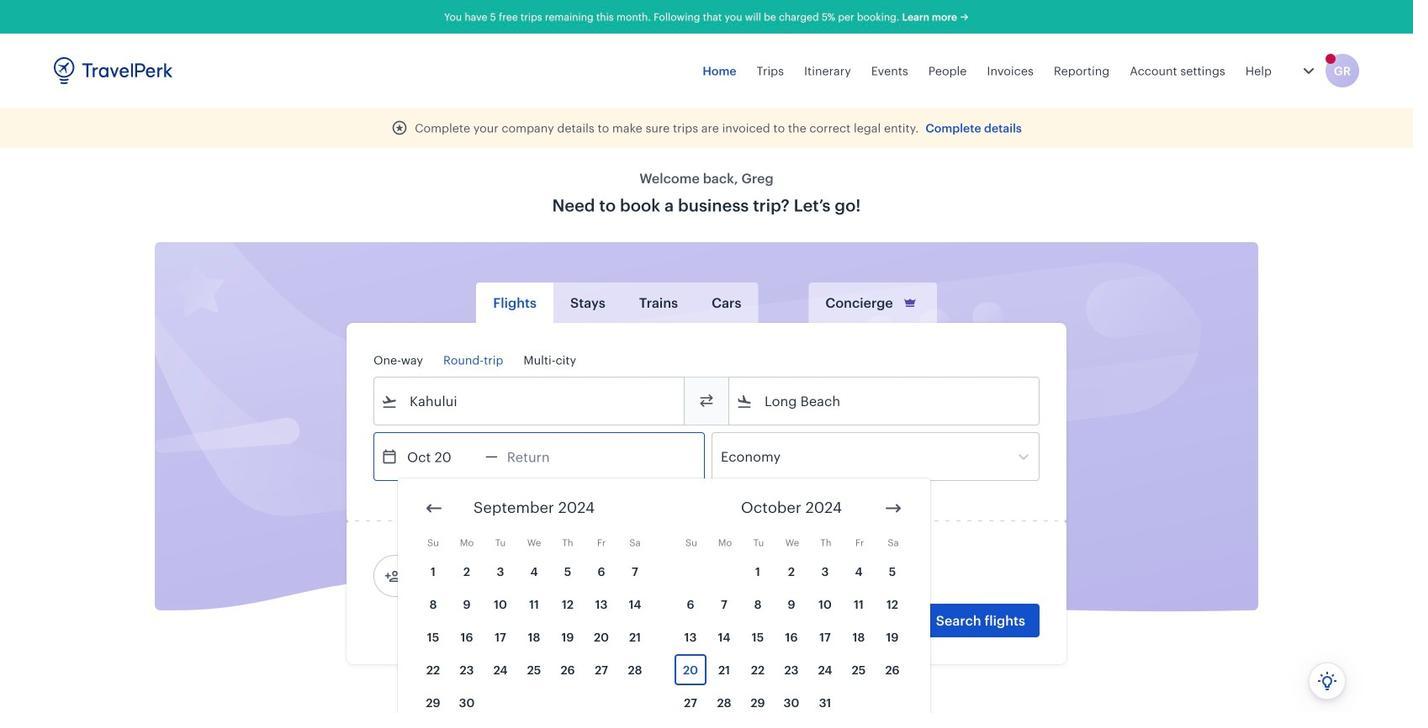 Task type: describe. For each thing, give the bounding box(es) containing it.
move forward to switch to the next month. image
[[884, 499, 904, 519]]

Return text field
[[498, 433, 586, 481]]

Depart text field
[[398, 433, 486, 481]]

move backward to switch to the previous month. image
[[424, 499, 444, 519]]

Add first traveler search field
[[401, 563, 576, 590]]



Task type: locate. For each thing, give the bounding box(es) containing it.
calendar application
[[398, 479, 1414, 714]]

To search field
[[753, 388, 1017, 415]]

From search field
[[398, 388, 662, 415]]



Task type: vqa. For each thing, say whether or not it's contained in the screenshot.
'From' search field
yes



